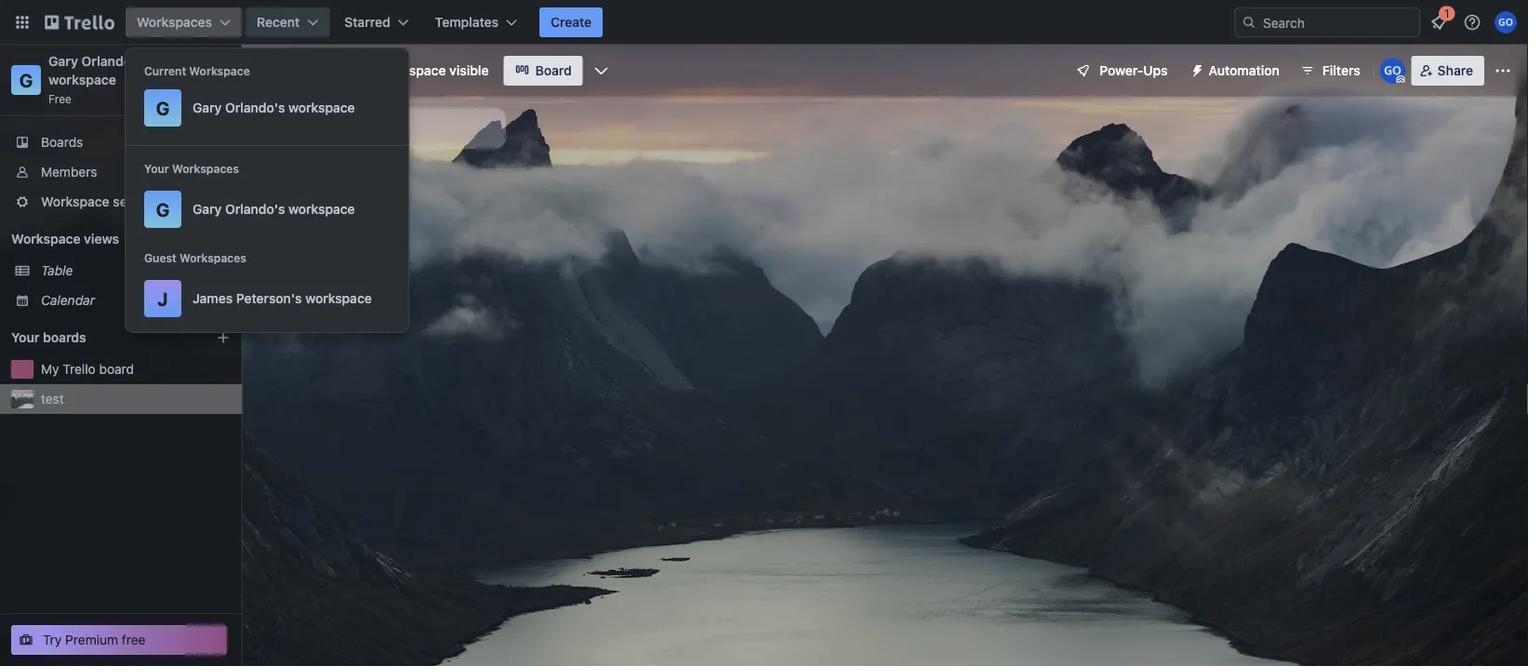 Task type: vqa. For each thing, say whether or not it's contained in the screenshot.
Try at the left bottom
yes



Task type: describe. For each thing, give the bounding box(es) containing it.
your for your boards
[[11, 330, 40, 345]]

workspace right current
[[189, 64, 250, 77]]

your boards with 2 items element
[[11, 327, 188, 349]]

2 gary orlando's workspace from the top
[[193, 201, 355, 217]]

workspace settings
[[41, 194, 163, 209]]

gary inside 'gary orlando's workspace free'
[[48, 54, 78, 69]]

workspaces for your
[[172, 162, 239, 175]]

share button
[[1412, 56, 1485, 86]]

james peterson's workspace
[[193, 291, 372, 306]]

recent button
[[246, 7, 330, 37]]

workspace visible
[[378, 63, 489, 78]]

starred button
[[333, 7, 420, 37]]

back to home image
[[45, 7, 114, 37]]

workspaces button
[[126, 7, 242, 37]]

guest
[[144, 251, 177, 264]]

try
[[43, 632, 62, 648]]

customize views image
[[592, 61, 611, 80]]

trello
[[63, 361, 96, 377]]

boards link
[[0, 127, 242, 157]]

your for your workspaces
[[144, 162, 169, 175]]

test link
[[41, 390, 231, 408]]

guest workspaces
[[144, 251, 247, 264]]

board
[[99, 361, 134, 377]]

add board image
[[216, 330, 231, 345]]

my trello board
[[41, 361, 134, 377]]

your workspaces
[[144, 162, 239, 175]]

current
[[144, 64, 186, 77]]

filters
[[1323, 63, 1361, 78]]

settings
[[113, 194, 163, 209]]

workspace for visible
[[378, 63, 446, 78]]

templates
[[435, 14, 499, 30]]

0 vertical spatial g
[[19, 69, 33, 91]]

members
[[41, 164, 97, 180]]

filters button
[[1295, 56, 1367, 86]]

sm image
[[1183, 56, 1209, 82]]

share
[[1438, 63, 1474, 78]]

visible
[[450, 63, 489, 78]]

2 vertical spatial orlando's
[[225, 201, 285, 217]]

1 vertical spatial gary
[[193, 100, 222, 115]]

table
[[41, 263, 73, 278]]

1 vertical spatial g
[[156, 97, 170, 119]]

your boards
[[11, 330, 86, 345]]

free
[[48, 92, 72, 105]]

try premium free button
[[11, 625, 227, 655]]

views
[[84, 231, 119, 247]]

Search field
[[1257, 8, 1420, 36]]

create button
[[540, 7, 603, 37]]

premium
[[65, 632, 118, 648]]

1 vertical spatial orlando's
[[225, 100, 285, 115]]

recent
[[257, 14, 300, 30]]

current workspace
[[144, 64, 250, 77]]



Task type: locate. For each thing, give the bounding box(es) containing it.
workspace views
[[11, 231, 119, 247]]

0 vertical spatial orlando's
[[81, 54, 143, 69]]

boards
[[41, 134, 83, 150]]

gary up free
[[48, 54, 78, 69]]

calendar
[[41, 293, 95, 308]]

g down current
[[156, 97, 170, 119]]

0 vertical spatial gary orlando's workspace
[[193, 100, 355, 115]]

j
[[158, 288, 168, 309]]

1 gary orlando's workspace from the top
[[193, 100, 355, 115]]

test
[[41, 391, 64, 407]]

0 vertical spatial gary orlando (garyorlando) image
[[1495, 11, 1518, 33]]

my trello board link
[[41, 360, 231, 379]]

2 vertical spatial gary
[[193, 201, 222, 217]]

workspace settings button
[[0, 187, 242, 217]]

my
[[41, 361, 59, 377]]

gary orlando's workspace down the "current workspace"
[[193, 100, 355, 115]]

gary orlando's workspace
[[193, 100, 355, 115], [193, 201, 355, 217]]

free
[[122, 632, 146, 648]]

workspace down members
[[41, 194, 109, 209]]

workspace visible button
[[344, 56, 500, 86]]

your up settings
[[144, 162, 169, 175]]

gary
[[48, 54, 78, 69], [193, 100, 222, 115], [193, 201, 222, 217]]

gary orlando (garyorlando) image inside primary element
[[1495, 11, 1518, 33]]

orlando's down the back to home image
[[81, 54, 143, 69]]

power-ups
[[1100, 63, 1168, 78]]

your left boards
[[11, 330, 40, 345]]

gary orlando (garyorlando) image right open information menu icon
[[1495, 11, 1518, 33]]

workspace
[[48, 72, 116, 87], [289, 100, 355, 115], [289, 201, 355, 217], [305, 291, 372, 306]]

workspace for settings
[[41, 194, 109, 209]]

2 vertical spatial g
[[156, 198, 170, 220]]

gary down the "current workspace"
[[193, 100, 222, 115]]

automation button
[[1183, 56, 1291, 86]]

1 horizontal spatial your
[[144, 162, 169, 175]]

starred
[[345, 14, 391, 30]]

board link
[[504, 56, 583, 86]]

1 vertical spatial your
[[11, 330, 40, 345]]

members link
[[0, 157, 242, 187]]

james
[[193, 291, 233, 306]]

gary orlando (garyorlando) image right filters at the top of page
[[1381, 58, 1407, 84]]

search image
[[1242, 15, 1257, 30]]

templates button
[[424, 7, 529, 37]]

g up guest
[[156, 198, 170, 220]]

1 vertical spatial gary orlando's workspace
[[193, 201, 355, 217]]

0 vertical spatial workspaces
[[137, 14, 212, 30]]

show menu image
[[1494, 61, 1513, 80]]

workspaces
[[137, 14, 212, 30], [172, 162, 239, 175], [180, 251, 247, 264]]

1 horizontal spatial gary orlando (garyorlando) image
[[1495, 11, 1518, 33]]

power-
[[1100, 63, 1144, 78]]

this member is an admin of this board. image
[[1397, 75, 1406, 84]]

workspaces up james
[[180, 251, 247, 264]]

1 notification image
[[1428, 11, 1451, 33]]

board
[[535, 63, 572, 78]]

create
[[551, 14, 592, 30]]

workspace up 'table'
[[11, 231, 81, 247]]

primary element
[[0, 0, 1529, 45]]

gary down your workspaces
[[193, 201, 222, 217]]

g link
[[11, 65, 41, 95]]

open information menu image
[[1464, 13, 1482, 32]]

workspace inside dropdown button
[[41, 194, 109, 209]]

workspaces inside popup button
[[137, 14, 212, 30]]

orlando's down the "current workspace"
[[225, 100, 285, 115]]

power-ups button
[[1063, 56, 1179, 86]]

automation
[[1209, 63, 1280, 78]]

workspaces down boards link
[[172, 162, 239, 175]]

g
[[19, 69, 33, 91], [156, 97, 170, 119], [156, 198, 170, 220]]

g left 'gary orlando's workspace free'
[[19, 69, 33, 91]]

ups
[[1144, 63, 1168, 78]]

gary orlando's workspace link
[[48, 54, 146, 87]]

1 vertical spatial workspaces
[[172, 162, 239, 175]]

0 vertical spatial gary
[[48, 54, 78, 69]]

boards
[[43, 330, 86, 345]]

workspaces for guest
[[180, 251, 247, 264]]

calendar link
[[41, 291, 231, 310]]

gary orlando (garyorlando) image
[[1495, 11, 1518, 33], [1381, 58, 1407, 84]]

0 vertical spatial your
[[144, 162, 169, 175]]

0 horizontal spatial your
[[11, 330, 40, 345]]

orlando's down your workspaces
[[225, 201, 285, 217]]

your
[[144, 162, 169, 175], [11, 330, 40, 345]]

orlando's
[[81, 54, 143, 69], [225, 100, 285, 115], [225, 201, 285, 217]]

peterson's
[[236, 291, 302, 306]]

workspace inside button
[[378, 63, 446, 78]]

workspace left visible
[[378, 63, 446, 78]]

orlando's inside 'gary orlando's workspace free'
[[81, 54, 143, 69]]

gary orlando's workspace free
[[48, 54, 146, 105]]

1 vertical spatial gary orlando (garyorlando) image
[[1381, 58, 1407, 84]]

gary orlando's workspace up peterson's
[[193, 201, 355, 217]]

workspaces up current
[[137, 14, 212, 30]]

table link
[[41, 261, 231, 280]]

2 vertical spatial workspaces
[[180, 251, 247, 264]]

0 horizontal spatial gary orlando (garyorlando) image
[[1381, 58, 1407, 84]]

workspace
[[378, 63, 446, 78], [189, 64, 250, 77], [41, 194, 109, 209], [11, 231, 81, 247]]

workspace for views
[[11, 231, 81, 247]]

try premium free
[[43, 632, 146, 648]]

workspace inside 'gary orlando's workspace free'
[[48, 72, 116, 87]]



